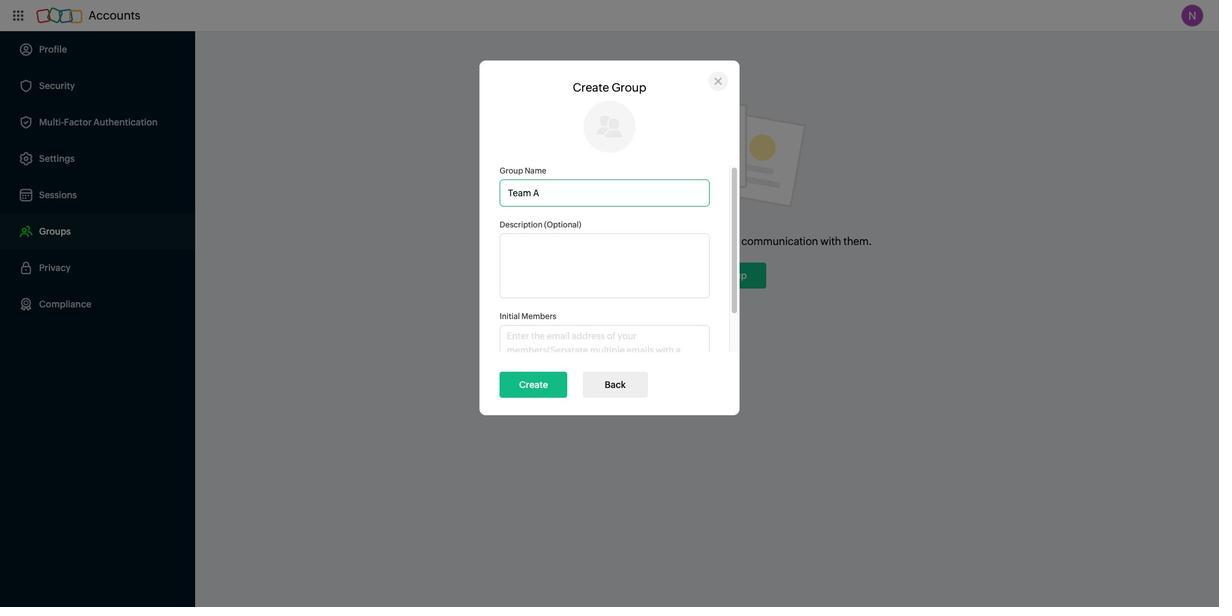 Task type: vqa. For each thing, say whether or not it's contained in the screenshot.
the of
yes



Task type: describe. For each thing, give the bounding box(es) containing it.
2 vertical spatial create
[[519, 380, 548, 391]]

accounts
[[88, 8, 140, 22]]

privacy
[[39, 263, 71, 273]]

them.
[[844, 236, 872, 248]]

new
[[698, 271, 718, 281]]

description
[[500, 221, 543, 230]]

back button
[[583, 372, 648, 398]]

create group
[[573, 81, 647, 95]]

members
[[522, 313, 557, 322]]

create for create group
[[573, 81, 609, 95]]

security
[[39, 81, 75, 91]]

authentication
[[93, 117, 158, 128]]

create new group
[[668, 271, 747, 281]]

simplify
[[673, 236, 711, 248]]

description (optional)
[[500, 221, 582, 230]]

profile
[[39, 44, 67, 55]]

initial
[[500, 313, 520, 322]]

create button
[[500, 372, 568, 398]]

1 horizontal spatial group
[[612, 81, 647, 95]]

of
[[604, 236, 614, 248]]



Task type: locate. For each thing, give the bounding box(es) containing it.
groups
[[39, 226, 71, 237]]

initial members
[[500, 313, 557, 322]]

with
[[821, 236, 842, 248]]

settings
[[39, 154, 75, 164]]

1 vertical spatial create
[[668, 271, 697, 281]]

a
[[565, 236, 571, 248]]

0 horizontal spatial create
[[519, 380, 548, 391]]

multi-factor authentication
[[39, 117, 158, 128]]

0 vertical spatial create
[[573, 81, 609, 95]]

group inside button
[[720, 271, 747, 281]]

email
[[713, 236, 739, 248]]

0 vertical spatial group
[[612, 81, 647, 95]]

2 vertical spatial group
[[720, 271, 747, 281]]

group
[[612, 81, 647, 95], [500, 167, 523, 176], [720, 271, 747, 281]]

communication
[[742, 236, 818, 248]]

create
[[573, 81, 609, 95], [668, 271, 697, 281], [519, 380, 548, 391]]

create for create new group
[[668, 271, 697, 281]]

add a group of people and simplify email communication with them.
[[543, 236, 872, 248]]

(optional)
[[544, 221, 582, 230]]

and
[[652, 236, 671, 248]]

back
[[605, 380, 626, 391]]

1 horizontal spatial create
[[573, 81, 609, 95]]

name
[[525, 167, 547, 176]]

None text field
[[500, 180, 710, 207], [500, 234, 710, 299], [500, 180, 710, 207], [500, 234, 710, 299]]

0 horizontal spatial group
[[500, 167, 523, 176]]

group name
[[500, 167, 547, 176]]

create new group button
[[648, 263, 766, 289]]

1 vertical spatial group
[[500, 167, 523, 176]]

multi-
[[39, 117, 64, 128]]

people
[[616, 236, 650, 248]]

sessions
[[39, 190, 77, 200]]

2 horizontal spatial create
[[668, 271, 697, 281]]

2 horizontal spatial group
[[720, 271, 747, 281]]

group
[[573, 236, 602, 248]]

factor
[[64, 117, 92, 128]]

add
[[543, 236, 563, 248]]

compliance
[[39, 299, 91, 310]]



